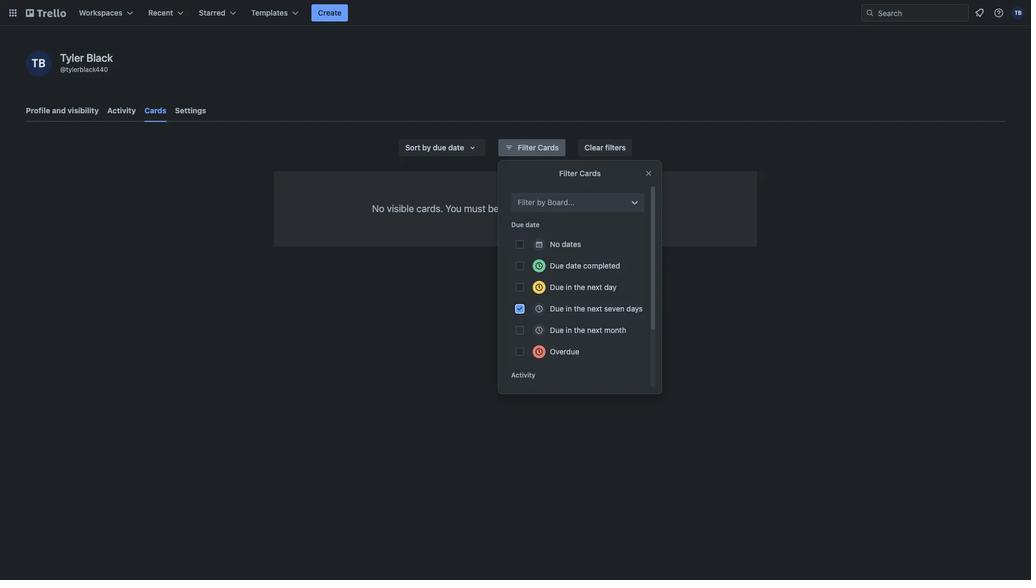 Task type: describe. For each thing, give the bounding box(es) containing it.
date for due date completed
[[566, 261, 582, 270]]

workspaces
[[79, 8, 123, 17]]

0 horizontal spatial cards
[[145, 106, 166, 115]]

visible
[[387, 203, 414, 214]]

be
[[488, 203, 499, 214]]

black
[[86, 52, 113, 64]]

must
[[464, 203, 486, 214]]

due in the next seven days
[[550, 304, 643, 313]]

1 horizontal spatial activity
[[511, 371, 536, 379]]

here.
[[637, 203, 659, 214]]

2 vertical spatial filter
[[518, 198, 535, 207]]

clear
[[585, 143, 604, 152]]

search image
[[866, 9, 875, 17]]

sort
[[405, 143, 421, 152]]

2 horizontal spatial cards
[[580, 169, 601, 178]]

tyler
[[60, 52, 84, 64]]

no for no dates
[[550, 240, 560, 249]]

no dates
[[550, 240, 581, 249]]

workspaces button
[[73, 4, 140, 21]]

next for seven
[[587, 304, 602, 313]]

filter inside 'button'
[[518, 143, 536, 152]]

day
[[604, 283, 617, 292]]

and
[[52, 106, 66, 115]]

profile and visibility
[[26, 106, 99, 115]]

the for seven
[[574, 304, 585, 313]]

settings link
[[175, 101, 206, 120]]

0 notifications image
[[974, 6, 986, 19]]

2 to from the left
[[594, 203, 602, 214]]

open information menu image
[[994, 8, 1005, 18]]

templates
[[251, 8, 288, 17]]

clear filters button
[[578, 139, 633, 156]]

back to home image
[[26, 4, 66, 21]]

no visible cards. you must be added to a card for it to appear here.
[[372, 203, 659, 214]]

1 horizontal spatial filter cards
[[559, 169, 601, 178]]

for
[[572, 203, 584, 214]]

cards link
[[145, 101, 166, 122]]

due date
[[511, 221, 540, 229]]

days
[[627, 304, 643, 313]]

board...
[[548, 198, 575, 207]]

month
[[604, 326, 627, 335]]

profile
[[26, 106, 50, 115]]

due for due date
[[511, 221, 524, 229]]

filter cards inside 'button'
[[518, 143, 559, 152]]

templates button
[[245, 4, 305, 21]]

next for month
[[587, 326, 602, 335]]

create button
[[312, 4, 348, 21]]

tylerblack440
[[66, 66, 108, 74]]



Task type: locate. For each thing, give the bounding box(es) containing it.
1 the from the top
[[574, 283, 585, 292]]

1 vertical spatial the
[[574, 304, 585, 313]]

1 vertical spatial cards
[[538, 143, 559, 152]]

the for month
[[574, 326, 585, 335]]

next left the month
[[587, 326, 602, 335]]

0 horizontal spatial activity
[[107, 106, 136, 115]]

filter by board...
[[518, 198, 575, 207]]

sort by due date
[[405, 143, 464, 152]]

create
[[318, 8, 342, 17]]

Search field
[[875, 5, 969, 21]]

clear filters
[[585, 143, 626, 152]]

due down due in the next day
[[550, 304, 564, 313]]

1 vertical spatial in
[[566, 304, 572, 313]]

1 in from the top
[[566, 283, 572, 292]]

cards inside 'button'
[[538, 143, 559, 152]]

1 vertical spatial filter cards
[[559, 169, 601, 178]]

0 vertical spatial filter cards
[[518, 143, 559, 152]]

due up overdue
[[550, 326, 564, 335]]

visibility
[[68, 106, 99, 115]]

1 vertical spatial tyler black (tylerblack440) image
[[26, 51, 52, 76]]

tyler black (tylerblack440) image inside primary element
[[1012, 6, 1025, 19]]

no left dates at the right of page
[[550, 240, 560, 249]]

filters
[[606, 143, 626, 152]]

1 horizontal spatial to
[[594, 203, 602, 214]]

1 to from the left
[[531, 203, 540, 214]]

close popover image
[[645, 169, 653, 178]]

dates
[[562, 240, 581, 249]]

due for due in the next day
[[550, 283, 564, 292]]

1 horizontal spatial by
[[537, 198, 546, 207]]

due in the next month
[[550, 326, 627, 335]]

in down due in the next day
[[566, 304, 572, 313]]

by inside sort by due date dropdown button
[[423, 143, 431, 152]]

filter cards
[[518, 143, 559, 152], [559, 169, 601, 178]]

next left "day"
[[587, 283, 602, 292]]

1 vertical spatial date
[[526, 221, 540, 229]]

0 vertical spatial in
[[566, 283, 572, 292]]

tyler black @ tylerblack440
[[60, 52, 113, 74]]

0 horizontal spatial filter cards
[[518, 143, 559, 152]]

in up overdue
[[566, 326, 572, 335]]

by for sort
[[423, 143, 431, 152]]

settings
[[175, 106, 206, 115]]

date down dates at the right of page
[[566, 261, 582, 270]]

starred
[[199, 8, 225, 17]]

by for filter
[[537, 198, 546, 207]]

3 next from the top
[[587, 326, 602, 335]]

0 vertical spatial cards
[[145, 106, 166, 115]]

in
[[566, 283, 572, 292], [566, 304, 572, 313], [566, 326, 572, 335]]

recent button
[[142, 4, 190, 21]]

2 vertical spatial date
[[566, 261, 582, 270]]

next for day
[[587, 283, 602, 292]]

no for no visible cards. you must be added to a card for it to appear here.
[[372, 203, 385, 214]]

in for due in the next day
[[566, 283, 572, 292]]

to right it
[[594, 203, 602, 214]]

appear
[[605, 203, 635, 214]]

you
[[446, 203, 462, 214]]

2 vertical spatial the
[[574, 326, 585, 335]]

a
[[543, 203, 548, 214]]

0 vertical spatial date
[[448, 143, 464, 152]]

cards left clear on the top right of page
[[538, 143, 559, 152]]

cards right activity link
[[145, 106, 166, 115]]

no
[[372, 203, 385, 214], [550, 240, 560, 249]]

cards down clear on the top right of page
[[580, 169, 601, 178]]

due down no visible cards. you must be added to a card for it to appear here.
[[511, 221, 524, 229]]

profile and visibility link
[[26, 101, 99, 120]]

0 vertical spatial filter
[[518, 143, 536, 152]]

the for day
[[574, 283, 585, 292]]

sort by due date button
[[399, 139, 486, 156]]

it
[[586, 203, 591, 214]]

due
[[433, 143, 447, 152]]

due down due date completed
[[550, 283, 564, 292]]

0 vertical spatial activity
[[107, 106, 136, 115]]

no left visible on the top left of page
[[372, 203, 385, 214]]

seven
[[604, 304, 625, 313]]

1 horizontal spatial date
[[526, 221, 540, 229]]

tyler black (tylerblack440) image right open information menu image
[[1012, 6, 1025, 19]]

0 vertical spatial the
[[574, 283, 585, 292]]

date right 'due'
[[448, 143, 464, 152]]

2 vertical spatial next
[[587, 326, 602, 335]]

due date completed
[[550, 261, 620, 270]]

primary element
[[0, 0, 1032, 26]]

2 the from the top
[[574, 304, 585, 313]]

2 next from the top
[[587, 304, 602, 313]]

by
[[423, 143, 431, 152], [537, 198, 546, 207]]

to
[[531, 203, 540, 214], [594, 203, 602, 214]]

1 vertical spatial activity
[[511, 371, 536, 379]]

due
[[511, 221, 524, 229], [550, 261, 564, 270], [550, 283, 564, 292], [550, 304, 564, 313], [550, 326, 564, 335]]

activity
[[107, 106, 136, 115], [511, 371, 536, 379]]

the down due date completed
[[574, 283, 585, 292]]

added
[[502, 203, 529, 214]]

1 horizontal spatial no
[[550, 240, 560, 249]]

date inside dropdown button
[[448, 143, 464, 152]]

the down due in the next day
[[574, 304, 585, 313]]

0 horizontal spatial by
[[423, 143, 431, 152]]

due for due in the next seven days
[[550, 304, 564, 313]]

completed
[[584, 261, 620, 270]]

recent
[[148, 8, 173, 17]]

by left card
[[537, 198, 546, 207]]

in for due in the next month
[[566, 326, 572, 335]]

0 vertical spatial next
[[587, 283, 602, 292]]

2 vertical spatial in
[[566, 326, 572, 335]]

1 horizontal spatial tyler black (tylerblack440) image
[[1012, 6, 1025, 19]]

cards
[[145, 106, 166, 115], [538, 143, 559, 152], [580, 169, 601, 178]]

activity link
[[107, 101, 136, 120]]

0 horizontal spatial to
[[531, 203, 540, 214]]

3 in from the top
[[566, 326, 572, 335]]

1 vertical spatial no
[[550, 240, 560, 249]]

card
[[550, 203, 569, 214]]

starred button
[[193, 4, 243, 21]]

1 next from the top
[[587, 283, 602, 292]]

tyler black (tylerblack440) image
[[1012, 6, 1025, 19], [26, 51, 52, 76]]

date down no visible cards. you must be added to a card for it to appear here.
[[526, 221, 540, 229]]

date
[[448, 143, 464, 152], [526, 221, 540, 229], [566, 261, 582, 270]]

next left seven
[[587, 304, 602, 313]]

cards.
[[417, 203, 443, 214]]

0 vertical spatial tyler black (tylerblack440) image
[[1012, 6, 1025, 19]]

0 horizontal spatial no
[[372, 203, 385, 214]]

due in the next day
[[550, 283, 617, 292]]

tyler black (tylerblack440) image left @
[[26, 51, 52, 76]]

by left 'due'
[[423, 143, 431, 152]]

1 vertical spatial next
[[587, 304, 602, 313]]

the up overdue
[[574, 326, 585, 335]]

1 vertical spatial by
[[537, 198, 546, 207]]

overdue
[[550, 347, 580, 356]]

filter
[[518, 143, 536, 152], [559, 169, 578, 178], [518, 198, 535, 207]]

1 horizontal spatial cards
[[538, 143, 559, 152]]

due for due in the next month
[[550, 326, 564, 335]]

next
[[587, 283, 602, 292], [587, 304, 602, 313], [587, 326, 602, 335]]

date for due date
[[526, 221, 540, 229]]

to left the a
[[531, 203, 540, 214]]

0 horizontal spatial tyler black (tylerblack440) image
[[26, 51, 52, 76]]

2 vertical spatial cards
[[580, 169, 601, 178]]

1 vertical spatial filter
[[559, 169, 578, 178]]

3 the from the top
[[574, 326, 585, 335]]

due down no dates
[[550, 261, 564, 270]]

filter cards button
[[499, 139, 566, 156]]

2 in from the top
[[566, 304, 572, 313]]

0 vertical spatial no
[[372, 203, 385, 214]]

2 horizontal spatial date
[[566, 261, 582, 270]]

0 vertical spatial by
[[423, 143, 431, 152]]

@
[[60, 66, 66, 74]]

0 horizontal spatial date
[[448, 143, 464, 152]]

the
[[574, 283, 585, 292], [574, 304, 585, 313], [574, 326, 585, 335]]

due for due date completed
[[550, 261, 564, 270]]

in for due in the next seven days
[[566, 304, 572, 313]]

in down due date completed
[[566, 283, 572, 292]]



Task type: vqa. For each thing, say whether or not it's contained in the screenshot.
bottommost Starred Icon
no



